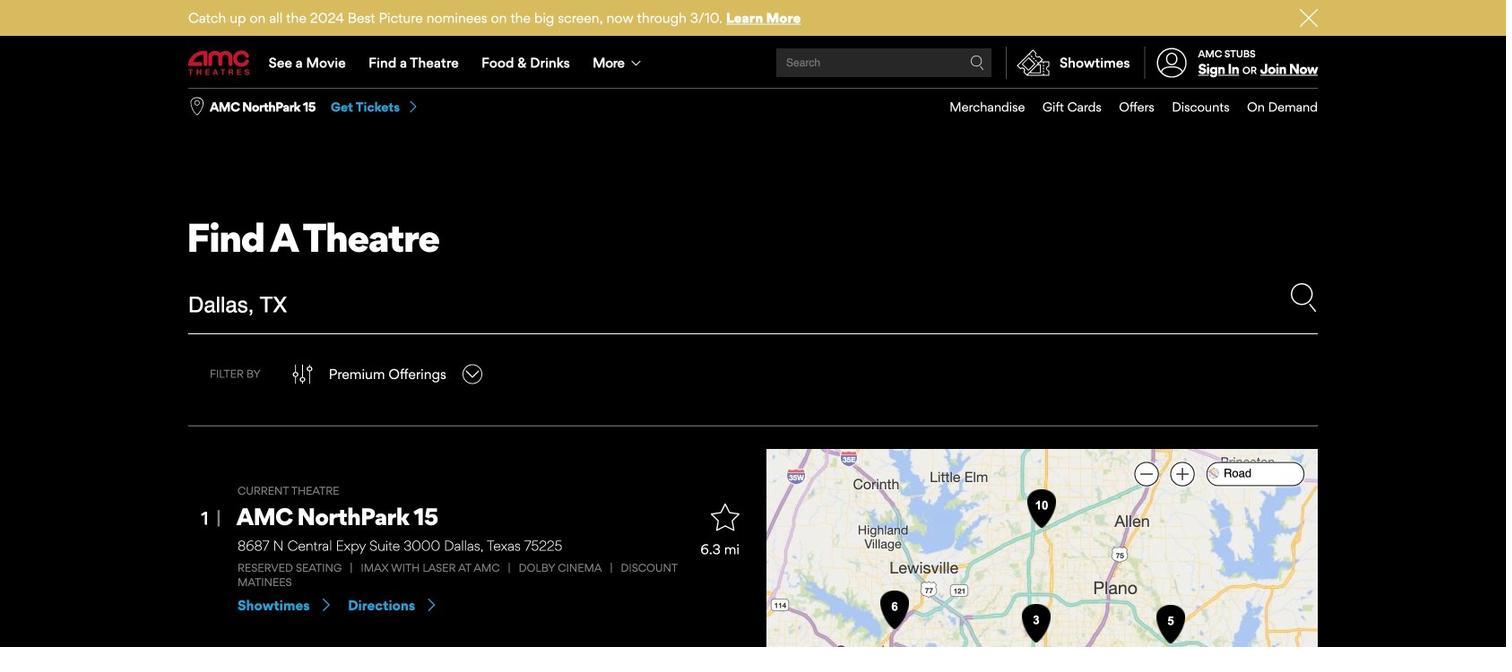Task type: vqa. For each thing, say whether or not it's contained in the screenshot.
3rd menu item from left
yes



Task type: describe. For each thing, give the bounding box(es) containing it.
user profile image
[[1147, 48, 1197, 78]]

search the AMC website text field
[[784, 56, 970, 69]]

sign in or join amc stubs element
[[1145, 38, 1318, 88]]

submit search icon image
[[970, 56, 985, 70]]

1 vertical spatial menu
[[932, 89, 1318, 125]]

5 menu item from the left
[[1230, 89, 1318, 125]]

Search by City, Zip or Theatre text field
[[188, 283, 1212, 326]]

Click to Favorite this theatre checkbox
[[711, 503, 740, 532]]



Task type: locate. For each thing, give the bounding box(es) containing it.
menu item
[[932, 89, 1025, 125], [1025, 89, 1102, 125], [1102, 89, 1155, 125], [1155, 89, 1230, 125], [1230, 89, 1318, 125]]

menu
[[188, 38, 1318, 88], [932, 89, 1318, 125]]

amc logo image
[[188, 51, 251, 75], [188, 51, 251, 75]]

2 menu item from the left
[[1025, 89, 1102, 125]]

4 menu item from the left
[[1155, 89, 1230, 125]]

submit search image
[[1289, 283, 1318, 312]]

cookie consent banner dialog
[[0, 599, 1506, 647]]

0 vertical spatial menu
[[188, 38, 1318, 88]]

1 menu item from the left
[[932, 89, 1025, 125]]

showtimes image
[[1007, 47, 1060, 79]]

premium formats element
[[238, 561, 692, 590]]

3 menu item from the left
[[1102, 89, 1155, 125]]



